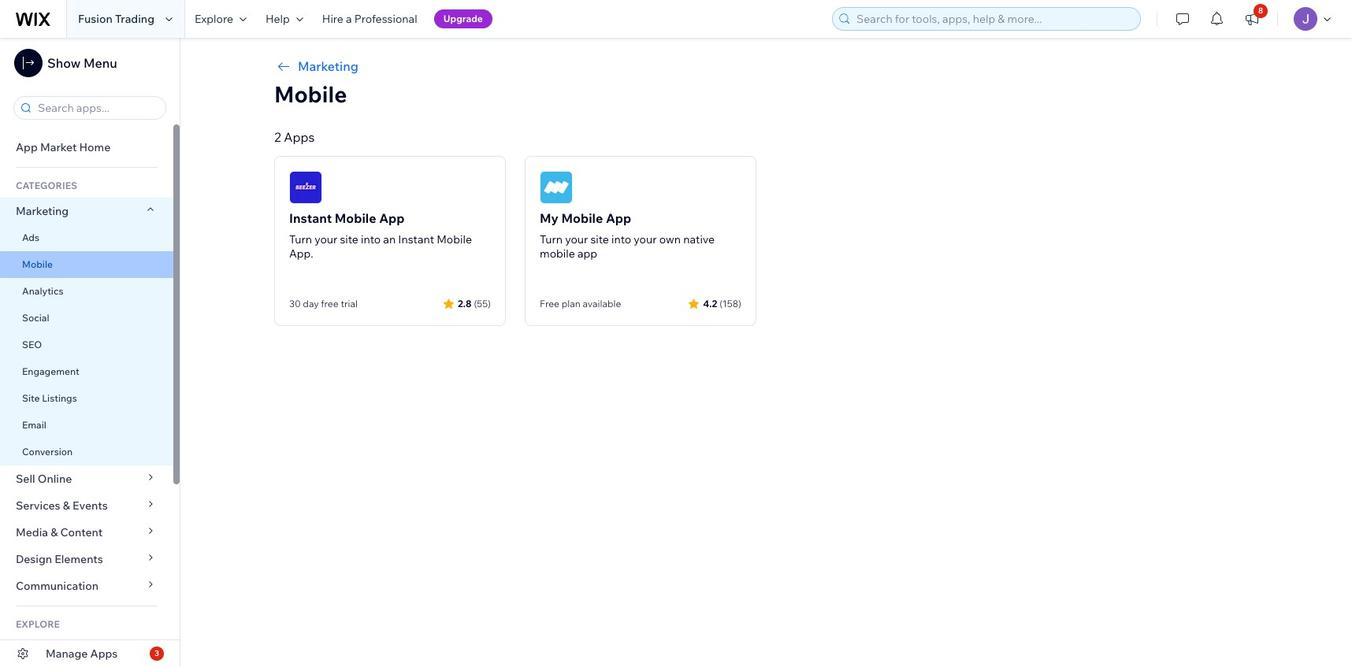 Task type: locate. For each thing, give the bounding box(es) containing it.
content
[[60, 526, 103, 540]]

8 button
[[1235, 0, 1269, 38]]

help button
[[256, 0, 313, 38]]

manage
[[46, 647, 88, 661]]

turn
[[289, 232, 312, 247], [540, 232, 563, 247]]

analytics link
[[0, 278, 173, 305]]

0 horizontal spatial marketing link
[[0, 198, 173, 225]]

1 horizontal spatial turn
[[540, 232, 563, 247]]

1 turn from the left
[[289, 232, 312, 247]]

trading
[[115, 12, 154, 26]]

instant mobile app  logo image
[[289, 171, 322, 204]]

1 horizontal spatial marketing
[[298, 58, 358, 74]]

0 horizontal spatial site
[[340, 232, 358, 247]]

1 vertical spatial &
[[51, 526, 58, 540]]

0 horizontal spatial turn
[[289, 232, 312, 247]]

3 your from the left
[[634, 232, 657, 247]]

1 horizontal spatial site
[[591, 232, 609, 247]]

1 your from the left
[[315, 232, 337, 247]]

services & events link
[[0, 492, 173, 519]]

site listings link
[[0, 385, 173, 412]]

an
[[383, 232, 396, 247]]

0 vertical spatial &
[[63, 499, 70, 513]]

1 into from the left
[[361, 232, 381, 247]]

apps right manage
[[90, 647, 118, 661]]

1 horizontal spatial marketing link
[[274, 57, 1258, 76]]

site inside instant mobile app turn your site into an instant mobile app.
[[340, 232, 358, 247]]

ads
[[22, 232, 39, 243]]

marketing link
[[274, 57, 1258, 76], [0, 198, 173, 225]]

into right app
[[611, 232, 631, 247]]

turn inside my mobile app turn your site into your own native mobile app
[[540, 232, 563, 247]]

instant
[[289, 210, 332, 226], [398, 232, 434, 247]]

&
[[63, 499, 70, 513], [51, 526, 58, 540]]

app
[[16, 140, 38, 154], [379, 210, 405, 226], [606, 210, 631, 226]]

0 horizontal spatial &
[[51, 526, 58, 540]]

into
[[361, 232, 381, 247], [611, 232, 631, 247]]

turn for instant
[[289, 232, 312, 247]]

your right app.
[[315, 232, 337, 247]]

site right mobile
[[591, 232, 609, 247]]

0 vertical spatial instant
[[289, 210, 332, 226]]

& left events
[[63, 499, 70, 513]]

2 into from the left
[[611, 232, 631, 247]]

fusion trading
[[78, 12, 154, 26]]

0 vertical spatial marketing link
[[274, 57, 1258, 76]]

& right media
[[51, 526, 58, 540]]

your down my mobile app logo
[[565, 232, 588, 247]]

into inside my mobile app turn your site into your own native mobile app
[[611, 232, 631, 247]]

trial
[[341, 298, 358, 310]]

0 horizontal spatial instant
[[289, 210, 332, 226]]

2.8
[[458, 297, 471, 309]]

turn inside instant mobile app turn your site into an instant mobile app.
[[289, 232, 312, 247]]

1 horizontal spatial &
[[63, 499, 70, 513]]

instant right an
[[398, 232, 434, 247]]

site listings
[[22, 392, 77, 404]]

1 site from the left
[[340, 232, 358, 247]]

available
[[583, 298, 621, 310]]

apps inside sidebar element
[[90, 647, 118, 661]]

free
[[321, 298, 339, 310]]

site left an
[[340, 232, 358, 247]]

apps
[[284, 129, 315, 145], [90, 647, 118, 661]]

site
[[340, 232, 358, 247], [591, 232, 609, 247]]

marketing down hire
[[298, 58, 358, 74]]

app for my mobile app
[[606, 210, 631, 226]]

0 horizontal spatial apps
[[90, 647, 118, 661]]

your
[[315, 232, 337, 247], [565, 232, 588, 247], [634, 232, 657, 247]]

2 apps
[[274, 129, 315, 145]]

mobile inside sidebar element
[[22, 258, 53, 270]]

your for instant
[[315, 232, 337, 247]]

into for my mobile app
[[611, 232, 631, 247]]

1 horizontal spatial your
[[565, 232, 588, 247]]

conversion
[[22, 446, 73, 458]]

apps for manage apps
[[90, 647, 118, 661]]

0 vertical spatial apps
[[284, 129, 315, 145]]

1 vertical spatial apps
[[90, 647, 118, 661]]

online
[[38, 472, 72, 486]]

app left market
[[16, 140, 38, 154]]

free plan available
[[540, 298, 621, 310]]

2 turn from the left
[[540, 232, 563, 247]]

your for my
[[565, 232, 588, 247]]

0 horizontal spatial app
[[16, 140, 38, 154]]

1 vertical spatial instant
[[398, 232, 434, 247]]

analytics
[[22, 285, 63, 297]]

your inside instant mobile app turn your site into an instant mobile app.
[[315, 232, 337, 247]]

2 horizontal spatial your
[[634, 232, 657, 247]]

show menu
[[47, 55, 117, 71]]

into left an
[[361, 232, 381, 247]]

2 site from the left
[[591, 232, 609, 247]]

1 horizontal spatial into
[[611, 232, 631, 247]]

into for instant mobile app
[[361, 232, 381, 247]]

services & events
[[16, 499, 108, 513]]

2 horizontal spatial app
[[606, 210, 631, 226]]

elements
[[55, 552, 103, 567]]

instant down instant mobile app  logo
[[289, 210, 332, 226]]

apps right 2
[[284, 129, 315, 145]]

site inside my mobile app turn your site into your own native mobile app
[[591, 232, 609, 247]]

app inside my mobile app turn your site into your own native mobile app
[[606, 210, 631, 226]]

ads link
[[0, 225, 173, 251]]

design
[[16, 552, 52, 567]]

app up an
[[379, 210, 405, 226]]

1 horizontal spatial apps
[[284, 129, 315, 145]]

mobile
[[274, 80, 347, 108], [335, 210, 376, 226], [561, 210, 603, 226], [437, 232, 472, 247], [22, 258, 53, 270]]

app right my
[[606, 210, 631, 226]]

mobile inside my mobile app turn your site into your own native mobile app
[[561, 210, 603, 226]]

categories
[[16, 180, 77, 191]]

sell
[[16, 472, 35, 486]]

manage apps
[[46, 647, 118, 661]]

1 vertical spatial marketing
[[16, 204, 69, 218]]

marketing down categories
[[16, 204, 69, 218]]

upgrade
[[443, 13, 483, 24]]

professional
[[354, 12, 417, 26]]

turn down instant mobile app  logo
[[289, 232, 312, 247]]

email link
[[0, 412, 173, 439]]

2 your from the left
[[565, 232, 588, 247]]

your left the own
[[634, 232, 657, 247]]

my mobile app logo image
[[540, 171, 573, 204]]

0 horizontal spatial into
[[361, 232, 381, 247]]

0 horizontal spatial marketing
[[16, 204, 69, 218]]

free
[[540, 298, 559, 310]]

hire
[[322, 12, 343, 26]]

Search apps... field
[[33, 97, 161, 119]]

media & content link
[[0, 519, 173, 546]]

email
[[22, 419, 46, 431]]

(55)
[[474, 297, 491, 309]]

marketing
[[298, 58, 358, 74], [16, 204, 69, 218]]

0 horizontal spatial your
[[315, 232, 337, 247]]

1 horizontal spatial app
[[379, 210, 405, 226]]

instant mobile app turn your site into an instant mobile app.
[[289, 210, 472, 261]]

into inside instant mobile app turn your site into an instant mobile app.
[[361, 232, 381, 247]]

turn down my
[[540, 232, 563, 247]]

my mobile app turn your site into your own native mobile app
[[540, 210, 715, 261]]

app inside instant mobile app turn your site into an instant mobile app.
[[379, 210, 405, 226]]



Task type: vqa. For each thing, say whether or not it's contained in the screenshot.
the sites within the Sites Select a site to edit, view and open its dashboard.
no



Task type: describe. For each thing, give the bounding box(es) containing it.
menu
[[83, 55, 117, 71]]

own
[[659, 232, 681, 247]]

sell online link
[[0, 466, 173, 492]]

social
[[22, 312, 49, 324]]

explore
[[195, 12, 233, 26]]

engagement
[[22, 366, 79, 377]]

app
[[578, 247, 597, 261]]

hire a professional
[[322, 12, 417, 26]]

explore
[[16, 619, 60, 630]]

3
[[154, 648, 159, 659]]

app market home link
[[0, 134, 173, 161]]

show menu button
[[14, 49, 117, 77]]

conversion link
[[0, 439, 173, 466]]

4.2
[[703, 297, 717, 309]]

2
[[274, 129, 281, 145]]

site
[[22, 392, 40, 404]]

30 day free trial
[[289, 298, 358, 310]]

market
[[40, 140, 77, 154]]

communication link
[[0, 573, 173, 600]]

turn for my
[[540, 232, 563, 247]]

fusion
[[78, 12, 113, 26]]

sidebar element
[[0, 38, 180, 667]]

apps for 2 apps
[[284, 129, 315, 145]]

8
[[1258, 6, 1263, 16]]

media & content
[[16, 526, 103, 540]]

upgrade button
[[434, 9, 492, 28]]

sell online
[[16, 472, 72, 486]]

30
[[289, 298, 301, 310]]

design elements link
[[0, 546, 173, 573]]

media
[[16, 526, 48, 540]]

social link
[[0, 305, 173, 332]]

app.
[[289, 247, 313, 261]]

hire a professional link
[[313, 0, 427, 38]]

& for events
[[63, 499, 70, 513]]

engagement link
[[0, 359, 173, 385]]

1 horizontal spatial instant
[[398, 232, 434, 247]]

& for content
[[51, 526, 58, 540]]

mobile link
[[0, 251, 173, 278]]

design elements
[[16, 552, 103, 567]]

site for instant
[[340, 232, 358, 247]]

help
[[266, 12, 290, 26]]

(158)
[[720, 297, 741, 309]]

day
[[303, 298, 319, 310]]

communication
[[16, 579, 101, 593]]

app market home
[[16, 140, 111, 154]]

Search for tools, apps, help & more... field
[[852, 8, 1135, 30]]

listings
[[42, 392, 77, 404]]

marketing inside sidebar element
[[16, 204, 69, 218]]

app inside sidebar element
[[16, 140, 38, 154]]

a
[[346, 12, 352, 26]]

events
[[73, 499, 108, 513]]

services
[[16, 499, 60, 513]]

mobile
[[540, 247, 575, 261]]

native
[[683, 232, 715, 247]]

2.8 (55)
[[458, 297, 491, 309]]

0 vertical spatial marketing
[[298, 58, 358, 74]]

seo
[[22, 339, 42, 351]]

show
[[47, 55, 81, 71]]

1 vertical spatial marketing link
[[0, 198, 173, 225]]

app for instant mobile app
[[379, 210, 405, 226]]

plan
[[562, 298, 581, 310]]

site for my
[[591, 232, 609, 247]]

my
[[540, 210, 559, 226]]

home
[[79, 140, 111, 154]]

4.2 (158)
[[703, 297, 741, 309]]

seo link
[[0, 332, 173, 359]]



